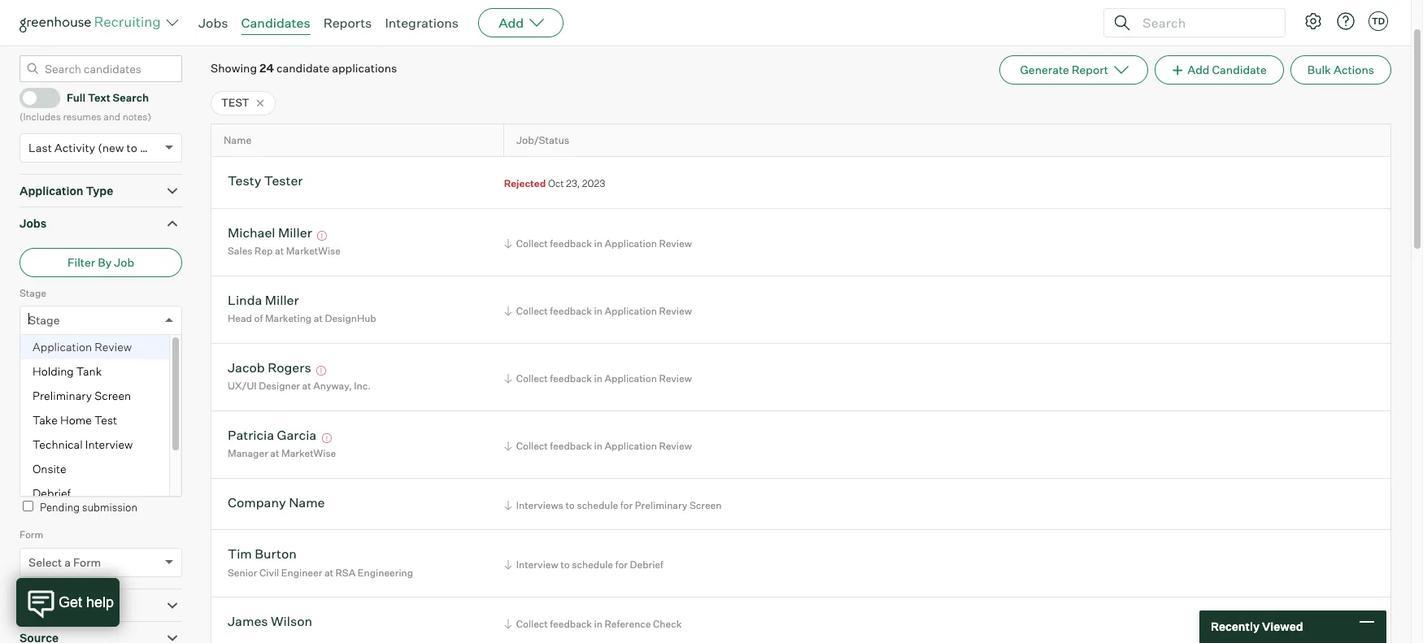 Task type: describe. For each thing, give the bounding box(es) containing it.
last
[[28, 141, 52, 154]]

linda miller head of marketing at designhub
[[228, 292, 377, 325]]

to be sent
[[40, 472, 90, 485]]

collect for rogers
[[516, 372, 548, 385]]

bulk actions link
[[1291, 55, 1392, 85]]

pending submission
[[40, 501, 138, 514]]

michael miller
[[228, 225, 312, 241]]

0 vertical spatial marketwise
[[286, 245, 341, 257]]

in for jacob rogers
[[594, 372, 603, 385]]

to for interviews
[[566, 500, 575, 512]]

add candidate
[[1188, 63, 1267, 77]]

oct
[[548, 178, 564, 190]]

1 vertical spatial job post submitted
[[28, 436, 134, 450]]

2 collect feedback in application review from the top
[[516, 305, 692, 317]]

sales
[[228, 245, 253, 257]]

interviews to schedule for preliminary screen link
[[502, 498, 726, 513]]

1 horizontal spatial preliminary
[[635, 500, 688, 512]]

application for ux/ui designer at anyway, inc.
[[605, 372, 657, 385]]

for for preliminary
[[621, 500, 633, 512]]

tester
[[264, 173, 303, 189]]

review for patricia garcia
[[659, 440, 692, 452]]

tank
[[76, 365, 102, 379]]

in for patricia garcia
[[594, 440, 603, 452]]

head
[[228, 313, 252, 325]]

candidates
[[241, 15, 311, 31]]

jacob rogers link
[[228, 360, 311, 378]]

collect feedback in reference check link
[[502, 617, 686, 633]]

showing 24 candidate applications
[[211, 61, 397, 75]]

manager at marketwise
[[228, 448, 336, 460]]

feedback for patricia garcia
[[550, 440, 592, 452]]

tim burton senior civil engineer at rsa engineering
[[228, 546, 413, 579]]

details
[[58, 599, 97, 612]]

bulk
[[1308, 63, 1332, 77]]

company name link
[[228, 495, 325, 513]]

sent
[[69, 472, 90, 485]]

test
[[221, 96, 250, 109]]

(includes
[[20, 111, 61, 123]]

viewed
[[1263, 620, 1304, 634]]

jobs link
[[199, 15, 228, 31]]

text
[[88, 91, 111, 104]]

report
[[1072, 63, 1109, 77]]

linda miller link
[[228, 292, 299, 311]]

generate report button
[[1000, 55, 1149, 85]]

testy tester
[[228, 173, 303, 189]]

add for add candidate
[[1188, 63, 1210, 77]]

0 vertical spatial job post submitted
[[20, 410, 110, 422]]

2 vertical spatial job
[[28, 436, 49, 450]]

take home test
[[33, 413, 117, 427]]

candidate reports are now available! apply filters and select "view in app" element
[[1000, 55, 1149, 85]]

designer
[[259, 380, 300, 393]]

holding
[[33, 365, 74, 379]]

feedback for jacob rogers
[[550, 372, 592, 385]]

application inside option
[[33, 340, 92, 354]]

1 horizontal spatial name
[[289, 495, 325, 511]]

a
[[64, 555, 71, 569]]

at down the patricia garcia link
[[270, 448, 279, 460]]

marketing
[[265, 313, 312, 325]]

select a form
[[28, 555, 101, 569]]

Search text field
[[1139, 11, 1271, 35]]

collect feedback in reference check
[[516, 619, 682, 631]]

profile
[[20, 599, 56, 612]]

for for debrief
[[616, 559, 628, 571]]

last activity (new to old) option
[[28, 141, 161, 154]]

test
[[94, 413, 117, 427]]

designhub
[[325, 313, 377, 325]]

job/status
[[517, 134, 570, 146]]

at inside tim burton senior civil engineer at rsa engineering
[[325, 567, 334, 579]]

application type
[[20, 184, 113, 197]]

engineer
[[281, 567, 322, 579]]

checkmark image
[[27, 91, 39, 103]]

application review option
[[20, 335, 169, 360]]

collect feedback in application review for jacob rogers
[[516, 372, 692, 385]]

candidates link
[[241, 15, 311, 31]]

review for michael miller
[[659, 237, 692, 250]]

garcia
[[277, 427, 317, 443]]

review inside option
[[95, 340, 132, 354]]

full text search (includes resumes and notes)
[[20, 91, 151, 123]]

interviews
[[516, 500, 564, 512]]

last activity (new to old)
[[28, 141, 161, 154]]

technical
[[33, 438, 83, 452]]

1 vertical spatial job
[[20, 410, 37, 422]]

miller for linda
[[265, 292, 299, 308]]

take home test option
[[20, 409, 169, 433]]

profile details
[[20, 599, 97, 612]]

1 horizontal spatial screen
[[690, 500, 722, 512]]

(new
[[98, 141, 124, 154]]

application for sales rep at marketwise
[[605, 237, 657, 250]]

interview to schedule for debrief
[[516, 559, 664, 571]]

5 feedback from the top
[[550, 619, 592, 631]]

technical interview
[[33, 438, 133, 452]]

collect feedback in application review link for patricia garcia
[[502, 438, 696, 454]]

full
[[67, 91, 86, 104]]

miller for michael
[[278, 225, 312, 241]]

td button
[[1369, 11, 1389, 31]]

0 vertical spatial milestone
[[62, 348, 107, 361]]

michael
[[228, 225, 275, 241]]

Pending submission checkbox
[[23, 501, 33, 512]]

filter
[[67, 255, 95, 269]]

tim burton link
[[228, 546, 297, 565]]

bulk actions
[[1308, 63, 1375, 77]]

michael miller has been in application review for more than 5 days image
[[315, 231, 330, 241]]

collect for miller
[[516, 237, 548, 250]]

5 collect from the top
[[516, 619, 548, 631]]

patricia garcia has been in application review for more than 5 days image
[[319, 434, 334, 443]]

application review
[[33, 340, 132, 354]]

civil
[[260, 567, 279, 579]]

1 horizontal spatial jobs
[[199, 15, 228, 31]]



Task type: vqa. For each thing, say whether or not it's contained in the screenshot.
{{OFFICE}}
no



Task type: locate. For each thing, give the bounding box(es) containing it.
schedule
[[577, 500, 619, 512], [572, 559, 614, 571]]

marketwise down garcia at the bottom of page
[[282, 448, 336, 460]]

rep
[[255, 245, 273, 257]]

2 collect from the top
[[516, 305, 548, 317]]

1 collect from the top
[[516, 237, 548, 250]]

submission
[[82, 501, 138, 514]]

2 collect feedback in application review link from the top
[[502, 303, 696, 319]]

debrief inside debrief option
[[33, 487, 71, 501]]

0 vertical spatial debrief
[[33, 487, 71, 501]]

rsa
[[336, 567, 356, 579]]

24
[[260, 61, 274, 75]]

collect feedback in application review for michael miller
[[516, 237, 692, 250]]

at
[[275, 245, 284, 257], [314, 313, 323, 325], [302, 380, 311, 393], [270, 448, 279, 460], [325, 567, 334, 579]]

search
[[113, 91, 149, 104]]

configure image
[[1304, 11, 1324, 31]]

reports
[[324, 15, 372, 31]]

0 vertical spatial for
[[621, 500, 633, 512]]

preliminary inside option
[[33, 389, 92, 403]]

1 in from the top
[[594, 237, 603, 250]]

add for add
[[499, 15, 524, 31]]

0 vertical spatial job
[[114, 255, 134, 269]]

job post submitted down preliminary screen
[[20, 410, 110, 422]]

interviews to schedule for preliminary screen
[[516, 500, 722, 512]]

holding tank option
[[20, 360, 169, 384]]

interview inside option
[[85, 438, 133, 452]]

filter by job button
[[20, 248, 182, 277]]

1 vertical spatial to
[[566, 500, 575, 512]]

4 collect from the top
[[516, 440, 548, 452]]

filter by job
[[67, 255, 134, 269]]

schedule right 'interviews'
[[577, 500, 619, 512]]

0 vertical spatial preliminary
[[33, 389, 92, 403]]

1 horizontal spatial interview
[[516, 559, 559, 571]]

post
[[39, 410, 59, 422], [51, 436, 75, 450]]

0 vertical spatial jobs
[[199, 15, 228, 31]]

home
[[60, 413, 92, 427]]

1 vertical spatial jobs
[[20, 217, 47, 230]]

add
[[499, 15, 524, 31], [1188, 63, 1210, 77]]

candidate
[[1213, 63, 1267, 77]]

0 horizontal spatial form
[[20, 529, 43, 541]]

jobs down application type
[[20, 217, 47, 230]]

4 collect feedback in application review from the top
[[516, 440, 692, 452]]

jacob
[[228, 360, 265, 376]]

0 horizontal spatial preliminary
[[33, 389, 92, 403]]

add inside "link"
[[1188, 63, 1210, 77]]

add inside popup button
[[499, 15, 524, 31]]

schedule up collect feedback in reference check link
[[572, 559, 614, 571]]

activity
[[54, 141, 95, 154]]

resumes
[[63, 111, 101, 123]]

0 horizontal spatial interview
[[85, 438, 133, 452]]

3 collect feedback in application review from the top
[[516, 372, 692, 385]]

james wilson
[[228, 614, 313, 630]]

miller inside linda miller head of marketing at designhub
[[265, 292, 299, 308]]

1 vertical spatial schedule
[[572, 559, 614, 571]]

0 vertical spatial schedule
[[577, 500, 619, 512]]

type
[[86, 184, 113, 197]]

generate report
[[1021, 63, 1109, 77]]

in for michael miller
[[594, 237, 603, 250]]

0 vertical spatial interview
[[85, 438, 133, 452]]

miller up sales rep at marketwise
[[278, 225, 312, 241]]

list box containing application review
[[20, 335, 181, 506]]

job up technical
[[20, 410, 37, 422]]

interview to schedule for debrief link
[[502, 558, 668, 573]]

inc.
[[354, 380, 371, 393]]

To be sent checkbox
[[23, 472, 33, 483]]

ux/ui
[[228, 380, 257, 393]]

3 feedback from the top
[[550, 372, 592, 385]]

list box
[[20, 335, 181, 506]]

1 vertical spatial for
[[616, 559, 628, 571]]

1 vertical spatial name
[[289, 495, 325, 511]]

collect for garcia
[[516, 440, 548, 452]]

None field
[[28, 307, 33, 335]]

screen inside option
[[94, 389, 131, 403]]

at inside linda miller head of marketing at designhub
[[314, 313, 323, 325]]

onsite option
[[20, 457, 169, 482]]

1 vertical spatial add
[[1188, 63, 1210, 77]]

milestone
[[62, 348, 107, 361], [28, 375, 81, 389]]

td
[[1373, 15, 1386, 27]]

miller
[[278, 225, 312, 241], [265, 292, 299, 308]]

patricia garcia link
[[228, 427, 317, 446]]

marketwise down michael miller has been in application review for more than 5 days image
[[286, 245, 341, 257]]

jacob rogers has been in application review for more than 5 days image
[[314, 366, 329, 376]]

for up interview to schedule for debrief
[[621, 500, 633, 512]]

1 vertical spatial submitted
[[77, 436, 134, 450]]

notes)
[[123, 111, 151, 123]]

3 collect feedback in application review link from the top
[[502, 371, 696, 386]]

1 vertical spatial stage
[[28, 313, 60, 327]]

1 feedback from the top
[[550, 237, 592, 250]]

1 horizontal spatial form
[[73, 555, 101, 569]]

form right a
[[73, 555, 101, 569]]

holding tank
[[33, 365, 102, 379]]

wilson
[[271, 614, 313, 630]]

3 in from the top
[[594, 372, 603, 385]]

0 vertical spatial form
[[20, 529, 43, 541]]

none field inside stage element
[[28, 307, 33, 335]]

schedule for interview
[[572, 559, 614, 571]]

2 vertical spatial to
[[561, 559, 570, 571]]

showing
[[211, 61, 257, 75]]

0 vertical spatial screen
[[94, 389, 131, 403]]

milestone down reached milestone
[[28, 375, 81, 389]]

0 horizontal spatial add
[[499, 15, 524, 31]]

screen
[[94, 389, 131, 403], [690, 500, 722, 512]]

collect feedback in application review link
[[502, 236, 696, 251], [502, 303, 696, 319], [502, 371, 696, 386], [502, 438, 696, 454]]

0 vertical spatial add
[[499, 15, 524, 31]]

reached
[[20, 348, 60, 361]]

submitted down preliminary screen
[[61, 410, 110, 422]]

stage element
[[20, 285, 182, 506]]

integrations
[[385, 15, 459, 31]]

0 horizontal spatial debrief
[[33, 487, 71, 501]]

add candidate link
[[1155, 55, 1285, 85]]

name right company
[[289, 495, 325, 511]]

job post submitted down "home"
[[28, 436, 134, 450]]

0 horizontal spatial name
[[224, 134, 252, 146]]

schedule for interviews
[[577, 500, 619, 512]]

check
[[653, 619, 682, 631]]

submitted down test
[[77, 436, 134, 450]]

and
[[104, 111, 120, 123]]

1 vertical spatial screen
[[690, 500, 722, 512]]

0 vertical spatial stage
[[20, 287, 46, 299]]

james
[[228, 614, 268, 630]]

application for head of marketing at designhub
[[605, 305, 657, 317]]

feedback for michael miller
[[550, 237, 592, 250]]

job down take
[[28, 436, 49, 450]]

1 vertical spatial form
[[73, 555, 101, 569]]

debrief
[[33, 487, 71, 501], [630, 559, 664, 571]]

to left 'old)'
[[127, 141, 137, 154]]

interview down 'interviews'
[[516, 559, 559, 571]]

generate
[[1021, 63, 1070, 77]]

0 vertical spatial name
[[224, 134, 252, 146]]

jobs up showing
[[199, 15, 228, 31]]

post left "home"
[[39, 410, 59, 422]]

0 horizontal spatial screen
[[94, 389, 131, 403]]

integrations link
[[385, 15, 459, 31]]

by
[[98, 255, 112, 269]]

1 vertical spatial marketwise
[[282, 448, 336, 460]]

list box inside stage element
[[20, 335, 181, 506]]

at down rogers
[[302, 380, 311, 393]]

3 collect from the top
[[516, 372, 548, 385]]

2 in from the top
[[594, 305, 603, 317]]

pending
[[40, 501, 80, 514]]

debrief up reference
[[630, 559, 664, 571]]

onsite
[[33, 462, 67, 476]]

application for manager at marketwise
[[605, 440, 657, 452]]

miller up marketing
[[265, 292, 299, 308]]

1 vertical spatial debrief
[[630, 559, 664, 571]]

form element
[[20, 527, 182, 589]]

Search candidates field
[[20, 55, 182, 82]]

debrief down to
[[33, 487, 71, 501]]

1 horizontal spatial debrief
[[630, 559, 664, 571]]

collect feedback in application review link for jacob rogers
[[502, 371, 696, 386]]

for down interviews to schedule for preliminary screen
[[616, 559, 628, 571]]

td button
[[1366, 8, 1392, 34]]

to for interview
[[561, 559, 570, 571]]

reached milestone element
[[20, 347, 182, 408]]

1 horizontal spatial add
[[1188, 63, 1210, 77]]

job inside "button"
[[114, 255, 134, 269]]

application
[[20, 184, 83, 197], [605, 237, 657, 250], [605, 305, 657, 317], [33, 340, 92, 354], [605, 372, 657, 385], [605, 440, 657, 452]]

reference
[[605, 619, 651, 631]]

be
[[55, 472, 67, 485]]

review for jacob rogers
[[659, 372, 692, 385]]

1 vertical spatial post
[[51, 436, 75, 450]]

4 in from the top
[[594, 440, 603, 452]]

james wilson link
[[228, 614, 313, 633]]

of
[[254, 313, 263, 325]]

rejected
[[504, 178, 546, 190]]

job post submitted
[[20, 410, 110, 422], [28, 436, 134, 450]]

to right 'interviews'
[[566, 500, 575, 512]]

candidate
[[277, 61, 330, 75]]

collect feedback in application review for patricia garcia
[[516, 440, 692, 452]]

company name
[[228, 495, 325, 511]]

add button
[[479, 8, 564, 37]]

linda
[[228, 292, 262, 308]]

job post submitted element
[[20, 408, 182, 470]]

reached milestone
[[20, 348, 107, 361]]

2 feedback from the top
[[550, 305, 592, 317]]

form down the pending submission checkbox
[[20, 529, 43, 541]]

1 vertical spatial milestone
[[28, 375, 81, 389]]

4 collect feedback in application review link from the top
[[502, 438, 696, 454]]

debrief inside interview to schedule for debrief link
[[630, 559, 664, 571]]

milestone up tank
[[62, 348, 107, 361]]

0 vertical spatial miller
[[278, 225, 312, 241]]

applications
[[332, 61, 397, 75]]

1 vertical spatial interview
[[516, 559, 559, 571]]

at right rep
[[275, 245, 284, 257]]

for
[[621, 500, 633, 512], [616, 559, 628, 571]]

1 collect feedback in application review from the top
[[516, 237, 692, 250]]

name down test
[[224, 134, 252, 146]]

name
[[224, 134, 252, 146], [289, 495, 325, 511]]

patricia garcia
[[228, 427, 317, 443]]

0 vertical spatial post
[[39, 410, 59, 422]]

to down 'interviews'
[[561, 559, 570, 571]]

michael miller link
[[228, 225, 312, 243]]

0 horizontal spatial jobs
[[20, 217, 47, 230]]

5 in from the top
[[594, 619, 603, 631]]

senior
[[228, 567, 258, 579]]

0 vertical spatial submitted
[[61, 410, 110, 422]]

interview down test
[[85, 438, 133, 452]]

job right by
[[114, 255, 134, 269]]

at left rsa
[[325, 567, 334, 579]]

0 vertical spatial to
[[127, 141, 137, 154]]

1 vertical spatial miller
[[265, 292, 299, 308]]

anyway,
[[313, 380, 352, 393]]

4 feedback from the top
[[550, 440, 592, 452]]

sales rep at marketwise
[[228, 245, 341, 257]]

company
[[228, 495, 286, 511]]

debrief option
[[20, 482, 169, 506]]

submitted
[[61, 410, 110, 422], [77, 436, 134, 450]]

collect feedback in application review link for michael miller
[[502, 236, 696, 251]]

reports link
[[324, 15, 372, 31]]

recently viewed
[[1212, 620, 1304, 634]]

1 vertical spatial preliminary
[[635, 500, 688, 512]]

burton
[[255, 546, 297, 563]]

at right marketing
[[314, 313, 323, 325]]

greenhouse recruiting image
[[20, 13, 166, 33]]

1 collect feedback in application review link from the top
[[502, 236, 696, 251]]

preliminary screen option
[[20, 384, 169, 409]]

ux/ui designer at anyway, inc.
[[228, 380, 371, 393]]

technical interview option
[[20, 433, 169, 457]]

post down take home test
[[51, 436, 75, 450]]



